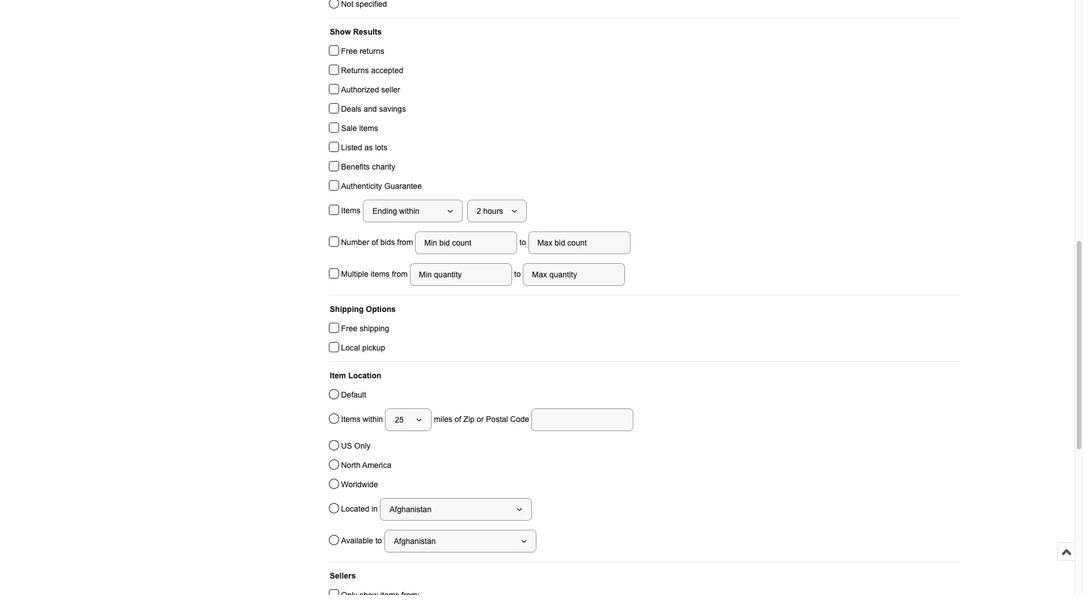 Task type: vqa. For each thing, say whether or not it's contained in the screenshot.
see inside the Click The Follow Button On Anyone'S Profile Page To See Member Updates And New Items For Sale.
no



Task type: locate. For each thing, give the bounding box(es) containing it.
free returns
[[341, 47, 384, 56]]

items up as at the left top of the page
[[359, 124, 378, 133]]

2 items from the top
[[341, 414, 361, 423]]

0 vertical spatial items
[[341, 206, 363, 215]]

1 vertical spatial of
[[455, 414, 461, 423]]

multiple
[[341, 269, 369, 278]]

0 vertical spatial free
[[341, 47, 358, 56]]

from
[[397, 237, 413, 247], [392, 269, 408, 278]]

from down bids
[[392, 269, 408, 278]]

america
[[362, 461, 391, 470]]

returns
[[360, 47, 384, 56]]

bids
[[380, 237, 395, 247]]

miles
[[434, 414, 453, 423]]

of left bids
[[372, 237, 378, 247]]

only
[[354, 441, 371, 450]]

items right multiple
[[371, 269, 390, 278]]

worldwide
[[341, 480, 378, 489]]

of left zip
[[455, 414, 461, 423]]

1 vertical spatial items
[[371, 269, 390, 278]]

to
[[517, 237, 528, 247], [512, 269, 523, 278], [375, 536, 382, 545]]

of for number
[[372, 237, 378, 247]]

2 free from the top
[[341, 324, 358, 333]]

available
[[341, 536, 373, 545]]

from right bids
[[397, 237, 413, 247]]

postal
[[486, 414, 508, 423]]

and
[[364, 104, 377, 113]]

local pickup
[[341, 343, 385, 352]]

1 items from the top
[[341, 206, 363, 215]]

items left the within
[[341, 414, 361, 423]]

0 vertical spatial of
[[372, 237, 378, 247]]

show
[[330, 27, 351, 36]]

pickup
[[362, 343, 385, 352]]

to for multiple items from
[[512, 269, 523, 278]]

free up local
[[341, 324, 358, 333]]

1 vertical spatial to
[[512, 269, 523, 278]]

available to
[[341, 536, 384, 545]]

item location
[[330, 371, 381, 380]]

items for items within
[[341, 414, 361, 423]]

shipping options
[[330, 305, 396, 314]]

north
[[341, 461, 361, 470]]

0 horizontal spatial of
[[372, 237, 378, 247]]

north america
[[341, 461, 391, 470]]

listed as lots
[[341, 143, 388, 152]]

items within
[[341, 414, 385, 423]]

1 vertical spatial free
[[341, 324, 358, 333]]

0 vertical spatial to
[[517, 237, 528, 247]]

0 vertical spatial from
[[397, 237, 413, 247]]

1 vertical spatial items
[[341, 414, 361, 423]]

options
[[366, 305, 396, 314]]

0 vertical spatial items
[[359, 124, 378, 133]]

free up returns
[[341, 47, 358, 56]]

1 horizontal spatial of
[[455, 414, 461, 423]]

of
[[372, 237, 378, 247], [455, 414, 461, 423]]

us only
[[341, 441, 371, 450]]

located
[[341, 504, 369, 513]]

items
[[359, 124, 378, 133], [371, 269, 390, 278]]

within
[[363, 414, 383, 423]]

as
[[365, 143, 373, 152]]

returns
[[341, 66, 369, 75]]

free
[[341, 47, 358, 56], [341, 324, 358, 333]]

1 free from the top
[[341, 47, 358, 56]]

items down authenticity
[[341, 206, 363, 215]]

items
[[341, 206, 363, 215], [341, 414, 361, 423]]

number of bids from
[[341, 237, 415, 247]]



Task type: describe. For each thing, give the bounding box(es) containing it.
listed
[[341, 143, 362, 152]]

number
[[341, 237, 369, 247]]

benefits
[[341, 162, 370, 171]]

items for items
[[341, 206, 363, 215]]

1 vertical spatial from
[[392, 269, 408, 278]]

deals
[[341, 104, 361, 113]]

sellers
[[330, 571, 356, 580]]

items for sale
[[359, 124, 378, 133]]

Enter Maximum Quantity text field
[[523, 263, 625, 286]]

zip
[[464, 414, 475, 423]]

lots
[[375, 143, 388, 152]]

shipping
[[330, 305, 364, 314]]

authenticity guarantee
[[341, 182, 422, 191]]

seller
[[381, 85, 400, 94]]

returns accepted
[[341, 66, 403, 75]]

code
[[510, 414, 529, 423]]

charity
[[372, 162, 395, 171]]

2 vertical spatial to
[[375, 536, 382, 545]]

guarantee
[[384, 182, 422, 191]]

authenticity
[[341, 182, 382, 191]]

Enter minimum number of bids text field
[[415, 231, 517, 254]]

free for free returns
[[341, 47, 358, 56]]

in
[[372, 504, 378, 513]]

sale
[[341, 124, 357, 133]]

savings
[[379, 104, 406, 113]]

deals and savings
[[341, 104, 406, 113]]

show results
[[330, 27, 382, 36]]

location
[[348, 371, 381, 380]]

accepted
[[371, 66, 403, 75]]

located in
[[341, 504, 380, 513]]

Enter maximum number of bids text field
[[528, 231, 631, 254]]

local
[[341, 343, 360, 352]]

Enter minimum quantity text field
[[410, 263, 512, 286]]

sale items
[[341, 124, 378, 133]]

items for multiple
[[371, 269, 390, 278]]

multiple items from
[[341, 269, 410, 278]]

authorized
[[341, 85, 379, 94]]

benefits charity
[[341, 162, 395, 171]]

results
[[353, 27, 382, 36]]

authorized seller
[[341, 85, 400, 94]]

free shipping
[[341, 324, 389, 333]]

Zip or Postal Code text field
[[532, 408, 634, 431]]

default
[[341, 390, 366, 399]]

to for number of bids from
[[517, 237, 528, 247]]

us
[[341, 441, 352, 450]]

item
[[330, 371, 346, 380]]

of for miles
[[455, 414, 461, 423]]

or
[[477, 414, 484, 423]]

miles of zip or postal code
[[432, 414, 532, 423]]

free for free shipping
[[341, 324, 358, 333]]

shipping
[[360, 324, 389, 333]]



